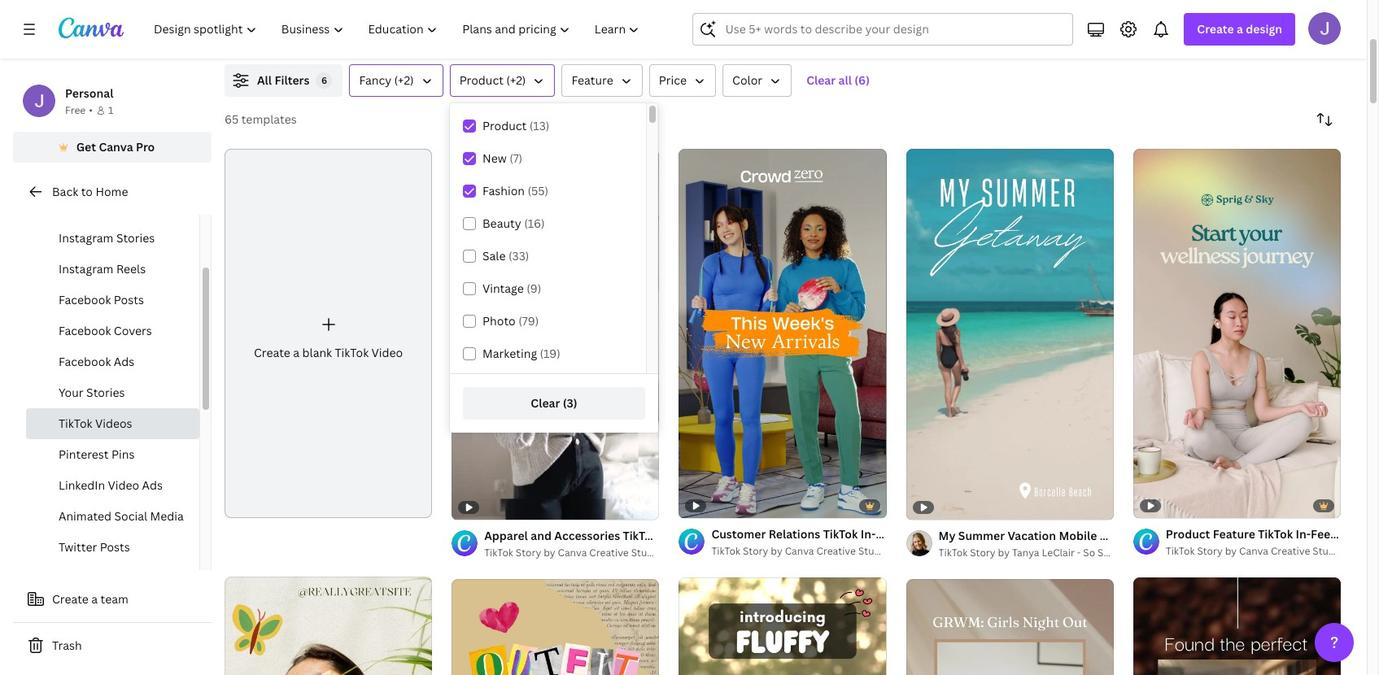 Task type: locate. For each thing, give the bounding box(es) containing it.
0 vertical spatial ads
[[114, 354, 134, 370]]

1 horizontal spatial clear
[[807, 72, 836, 88]]

facebook ads
[[59, 354, 134, 370]]

studio
[[859, 544, 890, 558], [1313, 544, 1344, 558], [631, 546, 662, 560], [1125, 546, 1156, 560]]

facebook inside 'link'
[[59, 354, 111, 370]]

1 vertical spatial create
[[254, 345, 290, 360]]

product
[[460, 72, 504, 88], [483, 118, 527, 133]]

0 vertical spatial create
[[1198, 21, 1235, 37]]

clear left all
[[807, 72, 836, 88]]

create left blank
[[254, 345, 290, 360]]

0 horizontal spatial tiktok story by canva creative studio link
[[484, 545, 662, 561]]

create for create a design
[[1198, 21, 1235, 37]]

tiktok story by canva creative studio for "tiktok story by canva creative studio" link to the right
[[1166, 544, 1344, 558]]

1 horizontal spatial video
[[372, 345, 403, 360]]

filters
[[275, 72, 310, 88]]

0 horizontal spatial video
[[108, 478, 139, 493]]

1 vertical spatial clear
[[531, 396, 560, 411]]

1 horizontal spatial create
[[254, 345, 290, 360]]

1 vertical spatial a
[[293, 345, 300, 360]]

create for create a team
[[52, 592, 89, 607]]

studio inside my summer vacation mobile video tiktok story by tanya leclair - so swell studio
[[1125, 546, 1156, 560]]

facebook for facebook covers
[[59, 323, 111, 339]]

facebook covers
[[59, 323, 152, 339]]

create a team button
[[13, 584, 212, 616]]

1 vertical spatial posts
[[114, 292, 144, 308]]

instagram reels link
[[26, 254, 199, 285]]

create left design
[[1198, 21, 1235, 37]]

a inside "dropdown button"
[[1237, 21, 1244, 37]]

fashion (55)
[[483, 183, 549, 199]]

0 horizontal spatial (+2)
[[394, 72, 414, 88]]

(33)
[[509, 248, 529, 264]]

instagram for instagram reels
[[59, 261, 114, 277]]

create a design
[[1198, 21, 1283, 37]]

home
[[96, 184, 128, 199]]

2 facebook from the top
[[59, 323, 111, 339]]

facebook up facebook ads at the bottom left of the page
[[59, 323, 111, 339]]

get
[[76, 139, 96, 155]]

clear left (3) at the left bottom of the page
[[531, 396, 560, 411]]

product for product (13)
[[483, 118, 527, 133]]

0 vertical spatial a
[[1237, 21, 1244, 37]]

0 vertical spatial video
[[372, 345, 403, 360]]

1 horizontal spatial (+2)
[[507, 72, 526, 88]]

product inside button
[[460, 72, 504, 88]]

fancy
[[359, 72, 392, 88]]

tiktok story by canva creative studio for the left "tiktok story by canva creative studio" link
[[484, 546, 662, 560]]

Sort by button
[[1309, 103, 1341, 136]]

ads down covers
[[114, 354, 134, 370]]

product (13)
[[483, 118, 550, 133]]

your stories link
[[26, 378, 199, 409]]

instagram for instagram posts
[[59, 199, 114, 215]]

2 horizontal spatial creative
[[1271, 544, 1311, 558]]

1 instagram from the top
[[59, 199, 114, 215]]

a left team
[[91, 592, 98, 607]]

feature
[[572, 72, 614, 88]]

product up new (7)
[[483, 118, 527, 133]]

1 horizontal spatial ads
[[142, 478, 163, 493]]

facebook up your stories
[[59, 354, 111, 370]]

2 horizontal spatial video
[[1100, 528, 1132, 544]]

(+2) up product (13)
[[507, 72, 526, 88]]

back
[[52, 184, 78, 199]]

create a team
[[52, 592, 129, 607]]

instagram posts link
[[26, 192, 199, 223]]

vintage (9)
[[483, 281, 541, 296]]

0 vertical spatial instagram
[[59, 199, 114, 215]]

1 vertical spatial ads
[[142, 478, 163, 493]]

stories for your stories
[[86, 385, 125, 400]]

0 horizontal spatial a
[[91, 592, 98, 607]]

video down the pins
[[108, 478, 139, 493]]

posts
[[116, 199, 146, 215], [114, 292, 144, 308], [100, 540, 130, 555]]

photo
[[483, 313, 516, 329]]

all
[[839, 72, 852, 88]]

0 vertical spatial posts
[[116, 199, 146, 215]]

ads inside 'link'
[[114, 354, 134, 370]]

clear all (6)
[[807, 72, 870, 88]]

posts down reels
[[114, 292, 144, 308]]

vacation
[[1008, 528, 1057, 544]]

1 horizontal spatial creative
[[817, 544, 856, 558]]

trash
[[52, 638, 82, 654]]

1 facebook from the top
[[59, 292, 111, 308]]

create inside button
[[52, 592, 89, 607]]

animated
[[59, 509, 112, 524]]

0 horizontal spatial tiktok story by canva creative studio
[[484, 546, 662, 560]]

0 vertical spatial stories
[[116, 230, 155, 246]]

creative for the left "tiktok story by canva creative studio" link
[[590, 546, 629, 560]]

1 vertical spatial instagram
[[59, 230, 114, 246]]

-
[[1078, 546, 1081, 560]]

2 horizontal spatial a
[[1237, 21, 1244, 37]]

create a blank tiktok video element
[[225, 149, 432, 518]]

tiktok inside my summer vacation mobile video tiktok story by tanya leclair - so swell studio
[[939, 546, 968, 560]]

create a design button
[[1185, 13, 1296, 46]]

video for create a blank tiktok video
[[372, 345, 403, 360]]

tanya
[[1012, 546, 1040, 560]]

0 vertical spatial facebook
[[59, 292, 111, 308]]

tiktok video templates image
[[994, 0, 1341, 45]]

instagram
[[59, 199, 114, 215], [59, 230, 114, 246], [59, 261, 114, 277]]

3 facebook from the top
[[59, 354, 111, 370]]

1 vertical spatial facebook
[[59, 323, 111, 339]]

0 vertical spatial product
[[460, 72, 504, 88]]

product (+2) button
[[450, 64, 555, 97]]

stories inside your stories link
[[86, 385, 125, 400]]

2 instagram from the top
[[59, 230, 114, 246]]

0 horizontal spatial clear
[[531, 396, 560, 411]]

a for design
[[1237, 21, 1244, 37]]

product up product (13)
[[460, 72, 504, 88]]

2 horizontal spatial create
[[1198, 21, 1235, 37]]

1 vertical spatial product
[[483, 118, 527, 133]]

tiktok story by canva creative studio
[[712, 544, 890, 558], [1166, 544, 1344, 558], [484, 546, 662, 560]]

a left design
[[1237, 21, 1244, 37]]

(9)
[[527, 281, 541, 296]]

ads up media
[[142, 478, 163, 493]]

0 horizontal spatial create
[[52, 592, 89, 607]]

twitter posts
[[59, 540, 130, 555]]

posts down animated social media link
[[100, 540, 130, 555]]

product for product (+2)
[[460, 72, 504, 88]]

3 instagram from the top
[[59, 261, 114, 277]]

a for blank
[[293, 345, 300, 360]]

(+2) right fancy
[[394, 72, 414, 88]]

ads
[[114, 354, 134, 370], [142, 478, 163, 493]]

create left team
[[52, 592, 89, 607]]

video up swell
[[1100, 528, 1132, 544]]

stories inside instagram stories link
[[116, 230, 155, 246]]

tiktok story by canva creative studio link
[[712, 543, 890, 560], [1166, 543, 1344, 560], [484, 545, 662, 561]]

2 vertical spatial facebook
[[59, 354, 111, 370]]

clear
[[807, 72, 836, 88], [531, 396, 560, 411]]

facebook posts link
[[26, 285, 199, 316]]

video right blank
[[372, 345, 403, 360]]

a left blank
[[293, 345, 300, 360]]

color
[[733, 72, 763, 88]]

a
[[1237, 21, 1244, 37], [293, 345, 300, 360], [91, 592, 98, 607]]

2 vertical spatial a
[[91, 592, 98, 607]]

1 horizontal spatial tiktok story by canva creative studio
[[712, 544, 890, 558]]

0 horizontal spatial creative
[[590, 546, 629, 560]]

stories
[[116, 230, 155, 246], [86, 385, 125, 400]]

1 (+2) from the left
[[394, 72, 414, 88]]

my summer vacation mobile video tiktok story by tanya leclair - so swell studio
[[939, 528, 1156, 560]]

facebook for facebook ads
[[59, 354, 111, 370]]

beauty
[[483, 216, 522, 231]]

a inside button
[[91, 592, 98, 607]]

0 vertical spatial clear
[[807, 72, 836, 88]]

(19)
[[540, 346, 561, 361]]

0 horizontal spatial ads
[[114, 354, 134, 370]]

2 (+2) from the left
[[507, 72, 526, 88]]

None search field
[[693, 13, 1074, 46]]

(+2)
[[394, 72, 414, 88], [507, 72, 526, 88]]

posts up instagram stories link
[[116, 199, 146, 215]]

2 horizontal spatial tiktok story by canva creative studio link
[[1166, 543, 1344, 560]]

2 vertical spatial video
[[1100, 528, 1132, 544]]

facebook
[[59, 292, 111, 308], [59, 323, 111, 339], [59, 354, 111, 370]]

reels
[[116, 261, 146, 277]]

create inside "dropdown button"
[[1198, 21, 1235, 37]]

2 vertical spatial instagram
[[59, 261, 114, 277]]

story inside my summer vacation mobile video tiktok story by tanya leclair - so swell studio
[[970, 546, 996, 560]]

2 horizontal spatial tiktok story by canva creative studio
[[1166, 544, 1344, 558]]

stories up reels
[[116, 230, 155, 246]]

2 vertical spatial posts
[[100, 540, 130, 555]]

tiktok story by canva creative studio for "tiktok story by canva creative studio" link to the middle
[[712, 544, 890, 558]]

video inside my summer vacation mobile video tiktok story by tanya leclair - so swell studio
[[1100, 528, 1132, 544]]

by
[[771, 544, 783, 558], [1226, 544, 1237, 558], [544, 546, 556, 560], [998, 546, 1010, 560]]

tiktok story by tanya leclair - so swell studio link
[[939, 545, 1156, 561]]

1 horizontal spatial a
[[293, 345, 300, 360]]

create a blank tiktok video
[[254, 345, 403, 360]]

stories down facebook ads 'link'
[[86, 385, 125, 400]]

1 vertical spatial stories
[[86, 385, 125, 400]]

facebook down 'instagram reels'
[[59, 292, 111, 308]]

2 vertical spatial create
[[52, 592, 89, 607]]



Task type: describe. For each thing, give the bounding box(es) containing it.
social
[[114, 509, 147, 524]]

team
[[101, 592, 129, 607]]

all
[[257, 72, 272, 88]]

clear for clear (3)
[[531, 396, 560, 411]]

beauty (16)
[[483, 216, 545, 231]]

linkedin video ads link
[[26, 470, 199, 501]]

get canva pro button
[[13, 132, 212, 163]]

vintage
[[483, 281, 524, 296]]

video for my summer vacation mobile video tiktok story by tanya leclair - so swell studio
[[1100, 528, 1132, 544]]

1 vertical spatial video
[[108, 478, 139, 493]]

linkedin
[[59, 478, 105, 493]]

clear (3) button
[[463, 387, 645, 420]]

a for team
[[91, 592, 98, 607]]

twitter posts link
[[26, 532, 199, 563]]

covers
[[114, 323, 152, 339]]

swell
[[1098, 546, 1123, 560]]

studio for the left "tiktok story by canva creative studio" link
[[631, 546, 662, 560]]

pins
[[111, 447, 135, 462]]

clear for clear all (6)
[[807, 72, 836, 88]]

all filters
[[257, 72, 310, 88]]

65 templates
[[225, 112, 297, 127]]

Search search field
[[726, 14, 1063, 45]]

by inside my summer vacation mobile video tiktok story by tanya leclair - so swell studio
[[998, 546, 1010, 560]]

clear all (6) button
[[799, 64, 878, 97]]

summer
[[959, 528, 1005, 544]]

(16)
[[524, 216, 545, 231]]

•
[[89, 103, 93, 117]]

(55)
[[528, 183, 549, 199]]

clear (3)
[[531, 396, 578, 411]]

pro
[[136, 139, 155, 155]]

jacob simon image
[[1309, 12, 1341, 45]]

free
[[65, 103, 86, 117]]

sale (33)
[[483, 248, 529, 264]]

instagram for instagram stories
[[59, 230, 114, 246]]

color button
[[723, 64, 792, 97]]

blank
[[302, 345, 332, 360]]

videos
[[95, 416, 132, 431]]

(+2) for fancy (+2)
[[394, 72, 414, 88]]

to
[[81, 184, 93, 199]]

feature button
[[562, 64, 643, 97]]

get canva pro
[[76, 139, 155, 155]]

1 horizontal spatial tiktok story by canva creative studio link
[[712, 543, 890, 560]]

stories for instagram stories
[[116, 230, 155, 246]]

trash link
[[13, 630, 212, 663]]

facebook covers link
[[26, 316, 199, 347]]

fashion
[[483, 183, 525, 199]]

marketing (19)
[[483, 346, 561, 361]]

facebook for facebook posts
[[59, 292, 111, 308]]

new (7)
[[483, 151, 523, 166]]

your stories
[[59, 385, 125, 400]]

animated social media
[[59, 509, 184, 524]]

creative for "tiktok story by canva creative studio" link to the right
[[1271, 544, 1311, 558]]

templates
[[242, 112, 297, 127]]

posts for instagram posts
[[116, 199, 146, 215]]

instagram stories link
[[26, 223, 199, 254]]

fancy (+2) button
[[350, 64, 443, 97]]

pinterest pins
[[59, 447, 135, 462]]

create for create a blank tiktok video
[[254, 345, 290, 360]]

6 filter options selected element
[[316, 72, 332, 89]]

posts for facebook posts
[[114, 292, 144, 308]]

instagram posts
[[59, 199, 146, 215]]

(3)
[[563, 396, 578, 411]]

creative for "tiktok story by canva creative studio" link to the middle
[[817, 544, 856, 558]]

pinterest pins link
[[26, 440, 199, 470]]

mobile
[[1059, 528, 1098, 544]]

my
[[939, 528, 956, 544]]

marketing
[[483, 346, 537, 361]]

media
[[150, 509, 184, 524]]

(+2) for product (+2)
[[507, 72, 526, 88]]

animated social media link
[[26, 501, 199, 532]]

pinterest
[[59, 447, 109, 462]]

facebook ads link
[[26, 347, 199, 378]]

price
[[659, 72, 687, 88]]

posts for twitter posts
[[100, 540, 130, 555]]

(79)
[[519, 313, 539, 329]]

product (+2)
[[460, 72, 526, 88]]

top level navigation element
[[143, 13, 654, 46]]

(13)
[[530, 118, 550, 133]]

(6)
[[855, 72, 870, 88]]

price button
[[649, 64, 716, 97]]

instagram stories
[[59, 230, 155, 246]]

back to home
[[52, 184, 128, 199]]

studio for "tiktok story by canva creative studio" link to the right
[[1313, 544, 1344, 558]]

studio for "tiktok story by canva creative studio" link to the middle
[[859, 544, 890, 558]]

canva inside button
[[99, 139, 133, 155]]

instagram reels
[[59, 261, 146, 277]]

sale
[[483, 248, 506, 264]]

6
[[321, 74, 327, 86]]

photo (79)
[[483, 313, 539, 329]]

design
[[1246, 21, 1283, 37]]

so
[[1084, 546, 1096, 560]]

your
[[59, 385, 84, 400]]

facebook posts
[[59, 292, 144, 308]]

leclair
[[1042, 546, 1075, 560]]

linkedin video ads
[[59, 478, 163, 493]]

back to home link
[[13, 176, 212, 208]]

my summer vacation mobile video link
[[939, 527, 1132, 545]]

1
[[108, 103, 113, 117]]

free •
[[65, 103, 93, 117]]

(7)
[[510, 151, 523, 166]]



Task type: vqa. For each thing, say whether or not it's contained in the screenshot.
Contact Sales
no



